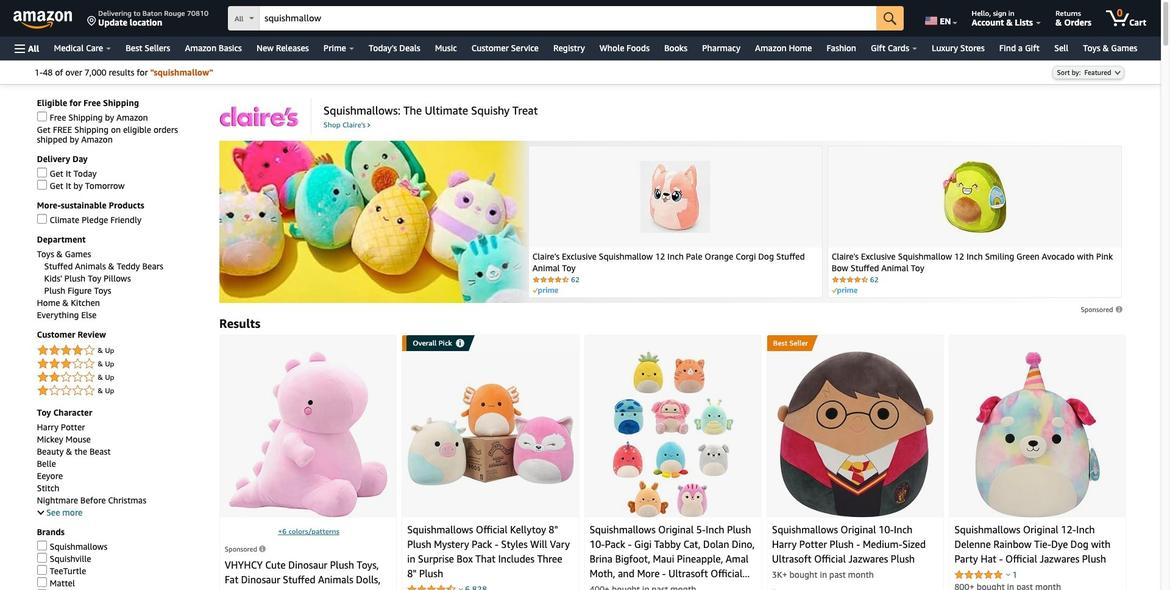 Task type: describe. For each thing, give the bounding box(es) containing it.
sponsored ad - vhyhcy cute dinosaur plush toys, fat dinosaur stuffed animals dolls, soft plush dino plushie, birthday gift... image
[[229, 351, 388, 518]]

1 star & up element
[[37, 384, 207, 398]]

eligible for prime. image
[[533, 287, 558, 294]]

2 stars & up element
[[37, 370, 207, 385]]

extender expand image
[[37, 508, 44, 515]]

dropdown image
[[1115, 70, 1121, 75]]

1 checkbox image from the top
[[37, 112, 47, 122]]

squishmallows official kellytoy 8" plush mystery pack - styles will vary in surprise box that includes three 8" plush image
[[407, 383, 574, 486]]

3 stars & up element
[[37, 357, 207, 372]]

1 vertical spatial popover image
[[459, 588, 463, 590]]

4 checkbox image from the top
[[37, 541, 47, 551]]

Search Amazon text field
[[260, 7, 877, 30]]



Task type: locate. For each thing, give the bounding box(es) containing it.
amazon image
[[13, 11, 73, 29]]

squishmallows original 10-inch harry potter plush - medium-sized ultrasoft official jazwares plush image
[[777, 351, 934, 518]]

navigation navigation
[[0, 0, 1171, 590]]

group
[[768, 335, 812, 351]]

squishmallows original 12-inch delenne rainbow tie-dye dog with party hat - official jazwares plush image
[[976, 351, 1101, 518]]

2 checkbox image from the top
[[37, 553, 47, 563]]

4 stars & up element
[[37, 344, 207, 358]]

3 checkbox image from the top
[[37, 566, 47, 575]]

1 horizontal spatial popover image
[[1007, 573, 1011, 576]]

3 checkbox image from the top
[[37, 214, 47, 224]]

None search field
[[228, 6, 904, 32]]

checkbox image
[[37, 112, 47, 122], [37, 553, 47, 563], [37, 566, 47, 575], [37, 590, 47, 590]]

None submit
[[877, 6, 904, 30]]

eligible for prime. image
[[832, 287, 858, 294]]

0 horizontal spatial popover image
[[459, 588, 463, 590]]

squishmallows original 5-inch plush 10-pack - gigi tabby cat, dolan dino, brina bigfoot, maui pineapple, amal moth, and mo... image
[[613, 351, 734, 518]]

checkbox image
[[37, 168, 47, 178], [37, 180, 47, 190], [37, 214, 47, 224], [37, 541, 47, 551], [37, 578, 47, 588]]

0 vertical spatial popover image
[[1007, 573, 1011, 576]]

popover image
[[1007, 573, 1011, 576], [459, 588, 463, 590]]

none submit inside navigation navigation
[[877, 6, 904, 30]]

none search field inside navigation navigation
[[228, 6, 904, 32]]

2 checkbox image from the top
[[37, 180, 47, 190]]

1 checkbox image from the top
[[37, 168, 47, 178]]

5 checkbox image from the top
[[37, 578, 47, 588]]

4 checkbox image from the top
[[37, 590, 47, 590]]



Task type: vqa. For each thing, say whether or not it's contained in the screenshot.
Blading in
no



